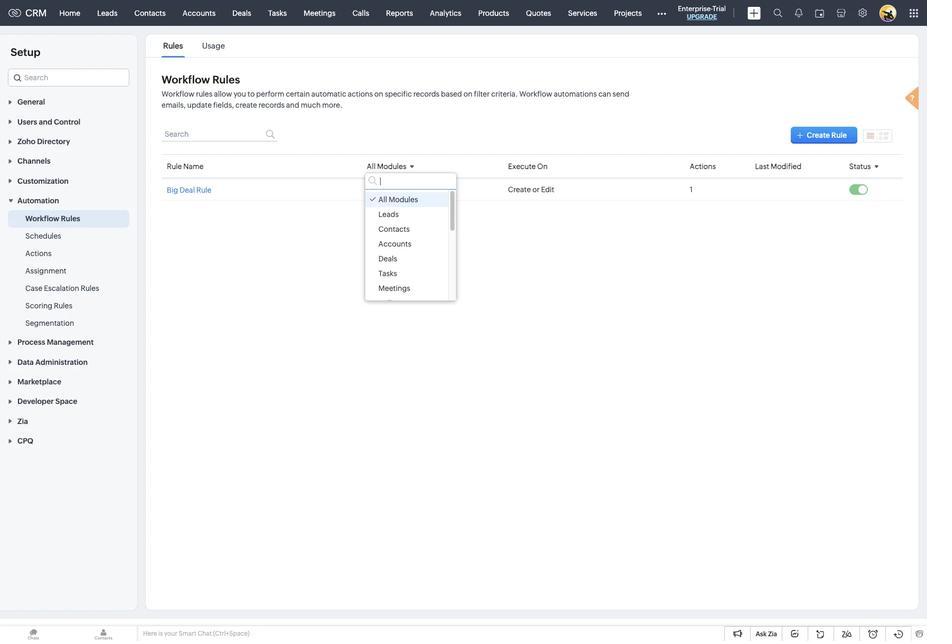 Task type: describe. For each thing, give the bounding box(es) containing it.
products link
[[470, 0, 518, 26]]

management
[[47, 338, 94, 347]]

0 vertical spatial meetings
[[304, 9, 336, 17]]

chats image
[[0, 627, 67, 642]]

deals link
[[224, 0, 260, 26]]

reports link
[[378, 0, 422, 26]]

channels
[[17, 157, 51, 166]]

channels button
[[0, 151, 137, 171]]

enterprise-
[[679, 5, 713, 13]]

on
[[538, 162, 548, 170]]

workflow rules allow you to perform certain automatic actions on specific records based on filter criteria. workflow automations can send emails, update fields, create records and much more.
[[162, 90, 630, 109]]

leads inside tree
[[379, 210, 399, 219]]

leads link
[[89, 0, 126, 26]]

rules link
[[162, 41, 185, 50]]

crm
[[25, 7, 47, 18]]

rules up allow
[[213, 73, 240, 86]]

1 on from the left
[[375, 90, 384, 98]]

1 vertical spatial modules
[[389, 196, 418, 204]]

schedules
[[25, 232, 61, 240]]

rules
[[196, 90, 213, 98]]

2 on from the left
[[464, 90, 473, 98]]

smart
[[179, 630, 197, 638]]

here is your smart chat (ctrl+space)
[[143, 630, 250, 638]]

edit
[[542, 185, 555, 194]]

process management button
[[0, 332, 137, 352]]

scoring rules link
[[25, 301, 72, 311]]

segmentation link
[[25, 318, 74, 329]]

create or edit
[[509, 185, 555, 194]]

1
[[690, 185, 693, 194]]

to
[[248, 90, 255, 98]]

allow
[[214, 90, 232, 98]]

schedules link
[[25, 231, 61, 242]]

upgrade
[[687, 13, 718, 21]]

setup
[[11, 46, 40, 58]]

products
[[479, 9, 510, 17]]

projects
[[615, 9, 643, 17]]

leads inside leads link
[[97, 9, 118, 17]]

filter
[[474, 90, 490, 98]]

ask
[[756, 631, 767, 638]]

can
[[599, 90, 612, 98]]

accounts link
[[174, 0, 224, 26]]

you
[[234, 90, 246, 98]]

workflow right criteria. on the top right
[[520, 90, 553, 98]]

0 horizontal spatial records
[[259, 101, 285, 109]]

rules down case escalation rules link
[[54, 302, 72, 310]]

1 vertical spatial accounts
[[379, 240, 412, 248]]

1 vertical spatial search text field
[[162, 127, 278, 142]]

modified
[[771, 162, 802, 170]]

(ctrl+space)
[[213, 630, 250, 638]]

zoho directory button
[[0, 131, 137, 151]]

general button
[[0, 92, 137, 112]]

your
[[164, 630, 178, 638]]

enterprise-trial upgrade
[[679, 5, 727, 21]]

ask zia
[[756, 631, 778, 638]]

1 vertical spatial all
[[379, 196, 388, 204]]

all inside field
[[367, 162, 376, 171]]

1 vertical spatial meetings
[[379, 284, 411, 293]]

0 vertical spatial accounts
[[183, 9, 216, 17]]

segmentation
[[25, 319, 74, 328]]

space
[[55, 398, 77, 406]]

usage link
[[201, 41, 227, 50]]

1 vertical spatial deals
[[370, 185, 389, 194]]

all modules inside field
[[367, 162, 407, 171]]

1 horizontal spatial workflow rules
[[162, 73, 240, 86]]

workflow up emails, at the left of the page
[[162, 90, 195, 98]]

scoring rules
[[25, 302, 72, 310]]

or
[[533, 185, 540, 194]]

here
[[143, 630, 157, 638]]

name
[[183, 162, 204, 170]]

data administration button
[[0, 352, 137, 372]]

reports
[[386, 9, 413, 17]]

automatic
[[312, 90, 347, 98]]

based
[[441, 90, 462, 98]]

rules right escalation
[[81, 284, 99, 293]]

general
[[17, 98, 45, 106]]

developer
[[17, 398, 54, 406]]

search image
[[774, 8, 783, 17]]

profile element
[[874, 0, 904, 26]]

zoho
[[17, 137, 35, 146]]

0 vertical spatial search text field
[[8, 69, 129, 86]]

crm link
[[8, 7, 47, 18]]

list containing rules
[[154, 34, 235, 57]]

calls link
[[344, 0, 378, 26]]

meetings link
[[296, 0, 344, 26]]

scoring
[[25, 302, 52, 310]]

quotes
[[527, 9, 552, 17]]

0 vertical spatial actions
[[690, 162, 717, 170]]

1 vertical spatial zia
[[769, 631, 778, 638]]

create rule
[[808, 131, 848, 140]]

control
[[54, 118, 80, 126]]

actions inside automation region
[[25, 249, 52, 258]]

automation button
[[0, 191, 137, 210]]

execute on
[[509, 162, 548, 170]]

execute
[[509, 162, 536, 170]]

is
[[158, 630, 163, 638]]

status
[[850, 162, 872, 171]]

workflow rules link
[[25, 214, 80, 224]]

0 vertical spatial records
[[414, 90, 440, 98]]

profile image
[[880, 4, 897, 21]]

rule inside create rule button
[[832, 131, 848, 140]]

workflow inside automation region
[[25, 215, 59, 223]]

big deal rule link
[[167, 185, 212, 194]]

developer space button
[[0, 392, 137, 411]]

All Modules field
[[367, 159, 418, 173]]



Task type: locate. For each thing, give the bounding box(es) containing it.
0 vertical spatial and
[[286, 101, 300, 109]]

1 vertical spatial leads
[[379, 210, 399, 219]]

None search field
[[366, 173, 457, 190]]

contacts link
[[126, 0, 174, 26]]

users and control
[[17, 118, 80, 126]]

automation region
[[0, 210, 137, 332]]

assignment link
[[25, 266, 66, 276]]

Other Modules field
[[651, 4, 674, 21]]

0 horizontal spatial calls
[[353, 9, 370, 17]]

rules inside list
[[163, 41, 183, 50]]

data
[[17, 358, 34, 367]]

escalation
[[44, 284, 79, 293]]

perform
[[256, 90, 285, 98]]

marketplace button
[[0, 372, 137, 392]]

2 horizontal spatial rule
[[832, 131, 848, 140]]

contacts inside tree
[[379, 225, 410, 234]]

actions
[[348, 90, 373, 98]]

workflow up rules
[[162, 73, 210, 86]]

cpq
[[17, 437, 33, 446]]

0 horizontal spatial leads
[[97, 9, 118, 17]]

tree
[[366, 190, 457, 311]]

1 horizontal spatial rule
[[197, 186, 212, 194]]

1 vertical spatial rule
[[167, 162, 182, 170]]

workflow up 'schedules'
[[25, 215, 59, 223]]

zia button
[[0, 411, 137, 431]]

directory
[[37, 137, 70, 146]]

on right actions
[[375, 90, 384, 98]]

users and control button
[[0, 112, 137, 131]]

last modified
[[756, 162, 802, 170]]

specific
[[385, 90, 412, 98]]

1 horizontal spatial calls
[[379, 299, 395, 308]]

workflow rules up 'schedules'
[[25, 215, 80, 223]]

1 horizontal spatial leads
[[379, 210, 399, 219]]

deals
[[233, 9, 252, 17], [370, 185, 389, 194], [379, 255, 398, 263]]

1 horizontal spatial meetings
[[379, 284, 411, 293]]

chat
[[198, 630, 212, 638]]

rules down automation dropdown button
[[61, 215, 80, 223]]

zia
[[17, 417, 28, 426], [769, 631, 778, 638]]

create
[[808, 131, 831, 140], [509, 185, 531, 194]]

zia up the cpq
[[17, 417, 28, 426]]

0 horizontal spatial workflow rules
[[25, 215, 80, 223]]

actions down 'schedules'
[[25, 249, 52, 258]]

0 vertical spatial rule
[[832, 131, 848, 140]]

list
[[154, 34, 235, 57]]

on
[[375, 90, 384, 98], [464, 90, 473, 98]]

home link
[[51, 0, 89, 26]]

fields,
[[213, 101, 234, 109]]

case
[[25, 284, 42, 293]]

0 horizontal spatial accounts
[[183, 9, 216, 17]]

deals inside tree
[[379, 255, 398, 263]]

0 horizontal spatial all
[[367, 162, 376, 171]]

leads
[[97, 9, 118, 17], [379, 210, 399, 219]]

0 horizontal spatial rule
[[167, 162, 182, 170]]

administration
[[35, 358, 88, 367]]

1 horizontal spatial contacts
[[379, 225, 410, 234]]

zia right the "ask"
[[769, 631, 778, 638]]

home
[[60, 9, 80, 17]]

0 horizontal spatial contacts
[[135, 9, 166, 17]]

0 vertical spatial create
[[808, 131, 831, 140]]

workflow rules
[[162, 73, 240, 86], [25, 215, 80, 223]]

0 vertical spatial zia
[[17, 417, 28, 426]]

0 horizontal spatial actions
[[25, 249, 52, 258]]

and
[[286, 101, 300, 109], [39, 118, 52, 126]]

more.
[[322, 101, 343, 109]]

1 horizontal spatial all
[[379, 196, 388, 204]]

search text field up general dropdown button
[[8, 69, 129, 86]]

0 horizontal spatial on
[[375, 90, 384, 98]]

certain
[[286, 90, 310, 98]]

1 vertical spatial records
[[259, 101, 285, 109]]

assignment
[[25, 267, 66, 275]]

signals element
[[790, 0, 810, 26]]

contacts
[[135, 9, 166, 17], [379, 225, 410, 234]]

search element
[[768, 0, 790, 26]]

1 vertical spatial and
[[39, 118, 52, 126]]

0 vertical spatial tasks
[[268, 9, 287, 17]]

modules inside all modules field
[[377, 162, 407, 171]]

and right users on the top left of the page
[[39, 118, 52, 126]]

Status field
[[850, 159, 883, 173]]

calendar image
[[816, 9, 825, 17]]

2 vertical spatial deals
[[379, 255, 398, 263]]

0 vertical spatial modules
[[377, 162, 407, 171]]

contacts image
[[70, 627, 137, 642]]

services link
[[560, 0, 606, 26]]

process
[[17, 338, 45, 347]]

create
[[236, 101, 257, 109]]

contacts inside contacts link
[[135, 9, 166, 17]]

leads right home on the left of page
[[97, 9, 118, 17]]

1 horizontal spatial tasks
[[379, 270, 398, 278]]

0 horizontal spatial and
[[39, 118, 52, 126]]

1 horizontal spatial create
[[808, 131, 831, 140]]

records left based on the left top
[[414, 90, 440, 98]]

0 horizontal spatial tasks
[[268, 9, 287, 17]]

create inside button
[[808, 131, 831, 140]]

1 horizontal spatial actions
[[690, 162, 717, 170]]

usage
[[202, 41, 225, 50]]

send
[[613, 90, 630, 98]]

1 vertical spatial actions
[[25, 249, 52, 258]]

0 horizontal spatial meetings
[[304, 9, 336, 17]]

analytics link
[[422, 0, 470, 26]]

None field
[[8, 69, 129, 87]]

modules
[[377, 162, 407, 171], [389, 196, 418, 204]]

customization
[[17, 177, 69, 185]]

update
[[187, 101, 212, 109]]

automations
[[554, 90, 598, 98]]

1 horizontal spatial accounts
[[379, 240, 412, 248]]

0 vertical spatial deals
[[233, 9, 252, 17]]

1 vertical spatial calls
[[379, 299, 395, 308]]

and down certain
[[286, 101, 300, 109]]

on left filter
[[464, 90, 473, 98]]

records
[[414, 90, 440, 98], [259, 101, 285, 109]]

1 vertical spatial contacts
[[379, 225, 410, 234]]

process management
[[17, 338, 94, 347]]

analytics
[[430, 9, 462, 17]]

cpq button
[[0, 431, 137, 451]]

1 horizontal spatial records
[[414, 90, 440, 98]]

search text field down fields,
[[162, 127, 278, 142]]

0 vertical spatial workflow rules
[[162, 73, 240, 86]]

accounts
[[183, 9, 216, 17], [379, 240, 412, 248]]

0 vertical spatial leads
[[97, 9, 118, 17]]

all modules
[[367, 162, 407, 171], [379, 196, 418, 204]]

zia inside dropdown button
[[17, 417, 28, 426]]

rules
[[163, 41, 183, 50], [213, 73, 240, 86], [61, 215, 80, 223], [81, 284, 99, 293], [54, 302, 72, 310]]

services
[[569, 9, 598, 17]]

0 horizontal spatial search text field
[[8, 69, 129, 86]]

create for create rule
[[808, 131, 831, 140]]

2 vertical spatial rule
[[197, 186, 212, 194]]

1 vertical spatial all modules
[[379, 196, 418, 204]]

0 vertical spatial all
[[367, 162, 376, 171]]

big
[[167, 186, 178, 194]]

signals image
[[796, 8, 803, 17]]

0 horizontal spatial zia
[[17, 417, 28, 426]]

actions link
[[25, 248, 52, 259]]

records down perform
[[259, 101, 285, 109]]

marketplace
[[17, 378, 61, 386]]

big deal rule
[[167, 186, 212, 194]]

tree containing all modules
[[366, 190, 457, 311]]

all
[[367, 162, 376, 171], [379, 196, 388, 204]]

1 horizontal spatial and
[[286, 101, 300, 109]]

0 horizontal spatial create
[[509, 185, 531, 194]]

create menu image
[[748, 7, 762, 19]]

workflow rules inside automation region
[[25, 215, 80, 223]]

1 horizontal spatial search text field
[[162, 127, 278, 142]]

create for create or edit
[[509, 185, 531, 194]]

1 horizontal spatial on
[[464, 90, 473, 98]]

rule inside big deal rule link
[[197, 186, 212, 194]]

case escalation rules
[[25, 284, 99, 293]]

automation
[[17, 197, 59, 205]]

workflow rules up rules
[[162, 73, 240, 86]]

data administration
[[17, 358, 88, 367]]

0 vertical spatial calls
[[353, 9, 370, 17]]

zoho directory
[[17, 137, 70, 146]]

leads down all modules field
[[379, 210, 399, 219]]

1 horizontal spatial zia
[[769, 631, 778, 638]]

create menu element
[[742, 0, 768, 26]]

last
[[756, 162, 770, 170]]

tasks inside tasks link
[[268, 9, 287, 17]]

trial
[[713, 5, 727, 13]]

1 vertical spatial create
[[509, 185, 531, 194]]

emails,
[[162, 101, 186, 109]]

1 vertical spatial workflow rules
[[25, 215, 80, 223]]

rules down contacts link
[[163, 41, 183, 50]]

customization button
[[0, 171, 137, 191]]

and inside workflow rules allow you to perform certain automatic actions on specific records based on filter criteria. workflow automations can send emails, update fields, create records and much more.
[[286, 101, 300, 109]]

and inside users and control dropdown button
[[39, 118, 52, 126]]

1 vertical spatial tasks
[[379, 270, 398, 278]]

Search text field
[[8, 69, 129, 86], [162, 127, 278, 142]]

actions up 1
[[690, 162, 717, 170]]

much
[[301, 101, 321, 109]]

0 vertical spatial contacts
[[135, 9, 166, 17]]

0 vertical spatial all modules
[[367, 162, 407, 171]]



Task type: vqa. For each thing, say whether or not it's contained in the screenshot.
the bottom Deals
yes



